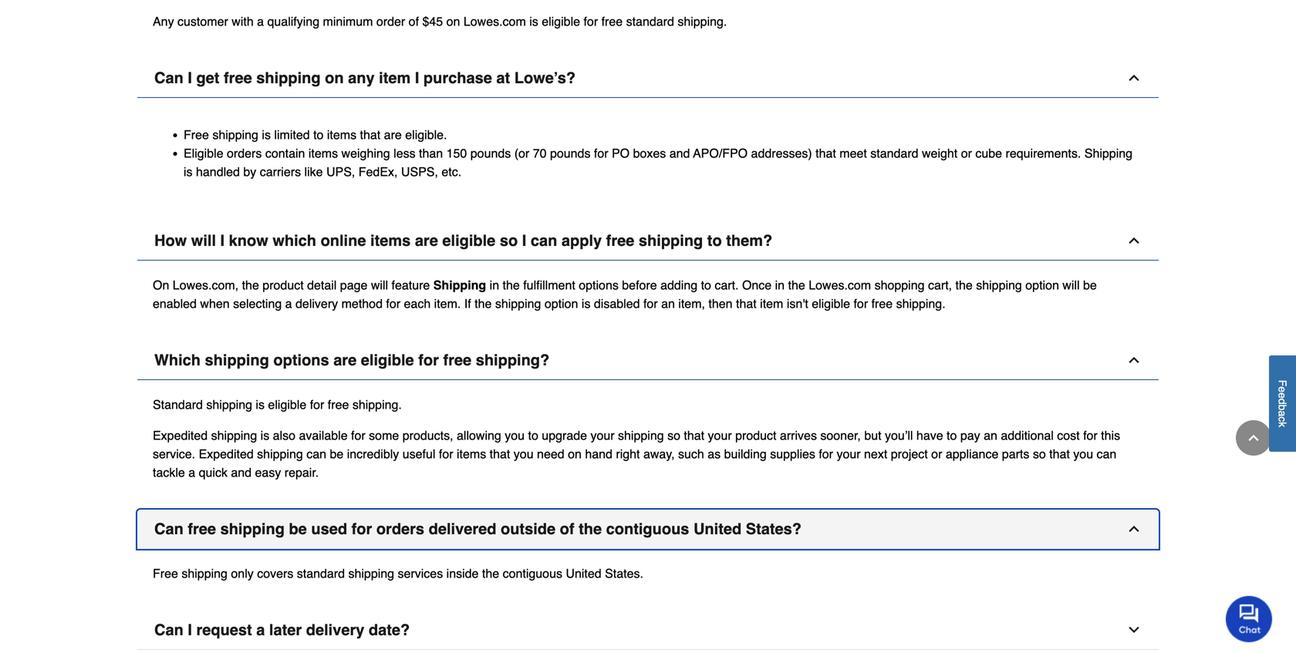 Task type: vqa. For each thing, say whether or not it's contained in the screenshot.
New in the City Directory Lowe's Stores in New Jersey
no



Task type: describe. For each thing, give the bounding box(es) containing it.
i left purchase
[[415, 69, 419, 87]]

shipping?
[[476, 352, 550, 369]]

c
[[1277, 417, 1290, 423]]

are for eligible
[[415, 232, 438, 250]]

lowes.com inside in the fulfillment options before adding to cart. once in the lowes.com shopping cart, the shipping option will be enabled when selecting a delivery method for each item. if the shipping option is disabled for an item, then that item isn't eligible for free shipping.
[[809, 278, 872, 293]]

that inside in the fulfillment options before adding to cart. once in the lowes.com shopping cart, the shipping option will be enabled when selecting a delivery method for each item. if the shipping option is disabled for an item, then that item isn't eligible for free shipping.
[[736, 297, 757, 311]]

options inside button
[[274, 352, 329, 369]]

will inside button
[[191, 232, 216, 250]]

meet
[[840, 146, 868, 161]]

0 horizontal spatial are
[[334, 352, 357, 369]]

boxes
[[633, 146, 666, 161]]

free up can i get free shipping on any item i purchase at lowe's? "button"
[[602, 14, 623, 29]]

states?
[[746, 521, 802, 538]]

the up isn't on the right top of page
[[789, 278, 806, 293]]

with
[[232, 14, 254, 29]]

adding
[[661, 278, 698, 293]]

free inside in the fulfillment options before adding to cart. once in the lowes.com shopping cart, the shipping option will be enabled when selecting a delivery method for each item. if the shipping option is disabled for an item, then that item isn't eligible for free shipping.
[[872, 297, 893, 311]]

(or
[[515, 146, 530, 161]]

is up lowe's?
[[530, 14, 539, 29]]

any
[[348, 69, 375, 87]]

k
[[1277, 423, 1290, 428]]

free inside "button"
[[224, 69, 252, 87]]

on inside "button"
[[325, 69, 344, 87]]

a inside the expedited shipping is also available for some products, allowing you to upgrade your shipping so that your product arrives sooner, but you'll have to pay an additional cost for this service. expedited shipping can be incredibly useful for items that you need on hand right away, such as building supplies for your next project or appliance parts so that you can tackle a quick and easy repair.
[[189, 466, 195, 480]]

2 horizontal spatial so
[[1034, 447, 1047, 462]]

i left know
[[220, 232, 225, 250]]

shipping up adding
[[639, 232, 703, 250]]

an inside the expedited shipping is also available for some products, allowing you to upgrade your shipping so that your product arrives sooner, but you'll have to pay an additional cost for this service. expedited shipping can be incredibly useful for items that you need on hand right away, such as building supplies for your next project or appliance parts so that you can tackle a quick and easy repair.
[[984, 429, 998, 443]]

to left pay
[[947, 429, 958, 443]]

cart,
[[929, 278, 953, 293]]

a right with
[[257, 14, 264, 29]]

apply
[[562, 232, 602, 250]]

hand
[[585, 447, 613, 462]]

or inside the expedited shipping is also available for some products, allowing you to upgrade your shipping so that your product arrives sooner, but you'll have to pay an additional cost for this service. expedited shipping can be incredibly useful for items that you need on hand right away, such as building supplies for your next project or appliance parts so that you can tackle a quick and easy repair.
[[932, 447, 943, 462]]

2 horizontal spatial your
[[837, 447, 861, 462]]

i up fulfillment
[[522, 232, 527, 250]]

less
[[394, 146, 416, 161]]

in the fulfillment options before adding to cart. once in the lowes.com shopping cart, the shipping option will be enabled when selecting a delivery method for each item. if the shipping option is disabled for an item, then that item isn't eligible for free shipping.
[[153, 278, 1098, 311]]

delivery inside in the fulfillment options before adding to cart. once in the lowes.com shopping cart, the shipping option will be enabled when selecting a delivery method for each item. if the shipping option is disabled for an item, then that item isn't eligible for free shipping.
[[296, 297, 338, 311]]

chevron up image for how will i know which online items are eligible so i can apply free shipping to them?
[[1127, 233, 1143, 249]]

repair.
[[285, 466, 319, 480]]

any customer with a qualifying minimum order of $45 on lowes.com is eligible for free standard shipping.
[[153, 14, 727, 29]]

a inside button
[[1277, 411, 1290, 417]]

a inside in the fulfillment options before adding to cart. once in the lowes.com shopping cart, the shipping option will be enabled when selecting a delivery method for each item. if the shipping option is disabled for an item, then that item isn't eligible for free shipping.
[[285, 297, 292, 311]]

useful
[[403, 447, 436, 462]]

online
[[321, 232, 366, 250]]

once
[[743, 278, 772, 293]]

the right cart, in the top of the page
[[956, 278, 973, 293]]

to up 'need' on the left bottom
[[528, 429, 539, 443]]

1 horizontal spatial on
[[447, 14, 460, 29]]

1 pounds from the left
[[471, 146, 511, 161]]

0 vertical spatial standard
[[627, 14, 675, 29]]

70
[[533, 146, 547, 161]]

you right 'allowing'
[[505, 429, 525, 443]]

shipping left only at the bottom
[[182, 567, 228, 581]]

the right inside
[[482, 567, 500, 581]]

detail
[[307, 278, 337, 293]]

get
[[196, 69, 220, 87]]

free up available
[[328, 398, 349, 412]]

so inside button
[[500, 232, 518, 250]]

0 horizontal spatial united
[[566, 567, 602, 581]]

isn't
[[787, 297, 809, 311]]

f e e d b a c k
[[1277, 381, 1290, 428]]

0 vertical spatial shipping.
[[678, 14, 727, 29]]

i inside button
[[188, 622, 192, 640]]

can for can i get free shipping on any item i purchase at lowe's?
[[154, 69, 184, 87]]

to inside free shipping is limited to items that are eligible. eligible orders contain items weighing less than 150 pounds (or 70 pounds for po boxes and apo/fpo addresses) that meet standard weight or cube requirements. shipping is handled by carriers like ups, fedex, usps, etc.
[[313, 128, 324, 142]]

shipping down also
[[257, 447, 303, 462]]

eligible up also
[[268, 398, 307, 412]]

limited
[[274, 128, 310, 142]]

items inside the expedited shipping is also available for some products, allowing you to upgrade your shipping so that your product arrives sooner, but you'll have to pay an additional cost for this service. expedited shipping can be incredibly useful for items that you need on hand right away, such as building supplies for your next project or appliance parts so that you can tackle a quick and easy repair.
[[457, 447, 487, 462]]

handled
[[196, 165, 240, 179]]

item.
[[434, 297, 461, 311]]

shopping
[[875, 278, 925, 293]]

free left shipping?
[[443, 352, 472, 369]]

used
[[311, 521, 347, 538]]

lowe's?
[[515, 69, 576, 87]]

how
[[154, 232, 187, 250]]

that down cost
[[1050, 447, 1071, 462]]

you down cost
[[1074, 447, 1094, 462]]

to inside in the fulfillment options before adding to cart. once in the lowes.com shopping cart, the shipping option will be enabled when selecting a delivery method for each item. if the shipping option is disabled for an item, then that item isn't eligible for free shipping.
[[701, 278, 712, 293]]

can i get free shipping on any item i purchase at lowe's? button
[[137, 59, 1159, 98]]

than
[[419, 146, 443, 161]]

you left 'need' on the left bottom
[[514, 447, 534, 462]]

minimum
[[323, 14, 373, 29]]

is left limited
[[262, 128, 271, 142]]

can for can i request a later delivery date?
[[154, 622, 184, 640]]

can for can free shipping be used for orders delivered outside of the contiguous united states?
[[154, 521, 184, 538]]

inside
[[447, 567, 479, 581]]

2 e from the top
[[1277, 393, 1290, 399]]

contain
[[265, 146, 305, 161]]

shipping up right
[[618, 429, 664, 443]]

be inside the expedited shipping is also available for some products, allowing you to upgrade your shipping so that your product arrives sooner, but you'll have to pay an additional cost for this service. expedited shipping can be incredibly useful for items that you need on hand right away, such as building supplies for your next project or appliance parts so that you can tackle a quick and easy repair.
[[330, 447, 344, 462]]

shipping inside "button"
[[256, 69, 321, 87]]

states.
[[605, 567, 644, 581]]

requirements.
[[1006, 146, 1082, 161]]

etc.
[[442, 165, 462, 179]]

feature
[[392, 278, 430, 293]]

but
[[865, 429, 882, 443]]

items up like
[[309, 146, 338, 161]]

i left get
[[188, 69, 192, 87]]

free for free shipping is limited to items that are eligible. eligible orders contain items weighing less than 150 pounds (or 70 pounds for po boxes and apo/fpo addresses) that meet standard weight or cube requirements. shipping is handled by carriers like ups, fedex, usps, etc.
[[184, 128, 209, 142]]

also
[[273, 429, 296, 443]]

pay
[[961, 429, 981, 443]]

that left meet
[[816, 146, 837, 161]]

supplies
[[771, 447, 816, 462]]

cost
[[1058, 429, 1080, 443]]

the right if
[[475, 297, 492, 311]]

shipping left services
[[349, 567, 395, 581]]

1 horizontal spatial your
[[708, 429, 732, 443]]

then
[[709, 297, 733, 311]]

shipping right 'which'
[[205, 352, 269, 369]]

allowing
[[457, 429, 502, 443]]

are for eligible.
[[384, 128, 402, 142]]

them?
[[727, 232, 773, 250]]

shipping inside free shipping is limited to items that are eligible. eligible orders contain items weighing less than 150 pounds (or 70 pounds for po boxes and apo/fpo addresses) that meet standard weight or cube requirements. shipping is handled by carriers like ups, fedex, usps, etc.
[[1085, 146, 1133, 161]]

that up weighing
[[360, 128, 381, 142]]

free for free shipping only covers standard shipping services inside the contiguous united states.
[[153, 567, 178, 581]]

and inside the expedited shipping is also available for some products, allowing you to upgrade your shipping so that your product arrives sooner, but you'll have to pay an additional cost for this service. expedited shipping can be incredibly useful for items that you need on hand right away, such as building supplies for your next project or appliance parts so that you can tackle a quick and easy repair.
[[231, 466, 252, 480]]

that up such
[[684, 429, 705, 443]]

shipping right standard at the bottom left of the page
[[206, 398, 252, 412]]

additional
[[1001, 429, 1054, 443]]

customer
[[178, 14, 228, 29]]

eligible.
[[405, 128, 447, 142]]

usps,
[[401, 165, 438, 179]]

expedited shipping is also available for some products, allowing you to upgrade your shipping so that your product arrives sooner, but you'll have to pay an additional cost for this service. expedited shipping can be incredibly useful for items that you need on hand right away, such as building supplies for your next project or appliance parts so that you can tackle a quick and easy repair.
[[153, 429, 1121, 480]]

1 vertical spatial expedited
[[199, 447, 254, 462]]

1 vertical spatial contiguous
[[503, 567, 563, 581]]

free right the apply
[[607, 232, 635, 250]]

standard inside free shipping is limited to items that are eligible. eligible orders contain items weighing less than 150 pounds (or 70 pounds for po boxes and apo/fpo addresses) that meet standard weight or cube requirements. shipping is handled by carriers like ups, fedex, usps, etc.
[[871, 146, 919, 161]]

building
[[725, 447, 767, 462]]

fulfillment
[[524, 278, 576, 293]]

a inside button
[[256, 622, 265, 640]]

2 horizontal spatial can
[[1097, 447, 1117, 462]]

be inside in the fulfillment options before adding to cart. once in the lowes.com shopping cart, the shipping option will be enabled when selecting a delivery method for each item. if the shipping option is disabled for an item, then that item isn't eligible for free shipping.
[[1084, 278, 1098, 293]]

you'll
[[885, 429, 914, 443]]

scroll to top element
[[1237, 421, 1272, 456]]

will inside in the fulfillment options before adding to cart. once in the lowes.com shopping cart, the shipping option will be enabled when selecting a delivery method for each item. if the shipping option is disabled for an item, then that item isn't eligible for free shipping.
[[1063, 278, 1080, 293]]

before
[[622, 278, 657, 293]]

0 horizontal spatial can
[[307, 447, 327, 462]]

d
[[1277, 399, 1290, 405]]

the up selecting on the left top
[[242, 278, 259, 293]]

as
[[708, 447, 721, 462]]

0 vertical spatial lowes.com
[[464, 14, 526, 29]]

that down 'allowing'
[[490, 447, 511, 462]]

purchase
[[424, 69, 492, 87]]

easy
[[255, 466, 281, 480]]

shipping. inside in the fulfillment options before adding to cart. once in the lowes.com shopping cart, the shipping option will be enabled when selecting a delivery method for each item. if the shipping option is disabled for an item, then that item isn't eligible for free shipping.
[[897, 297, 946, 311]]

delivery inside button
[[306, 622, 365, 640]]

upgrade
[[542, 429, 587, 443]]

can free shipping be used for orders delivered outside of the contiguous united states? button
[[137, 510, 1159, 550]]

weighing
[[342, 146, 390, 161]]

like
[[305, 165, 323, 179]]

weight
[[922, 146, 958, 161]]

eligible
[[184, 146, 224, 161]]

any
[[153, 14, 174, 29]]

this
[[1102, 429, 1121, 443]]

sooner,
[[821, 429, 861, 443]]

only
[[231, 567, 254, 581]]

arrives
[[780, 429, 817, 443]]

0 horizontal spatial shipping.
[[353, 398, 402, 412]]

1 horizontal spatial will
[[371, 278, 388, 293]]

free down quick on the left bottom of page
[[188, 521, 216, 538]]

tackle
[[153, 466, 185, 480]]



Task type: locate. For each thing, give the bounding box(es) containing it.
the
[[242, 278, 259, 293], [503, 278, 520, 293], [789, 278, 806, 293], [956, 278, 973, 293], [475, 297, 492, 311], [579, 521, 602, 538], [482, 567, 500, 581]]

cart.
[[715, 278, 739, 293]]

0 horizontal spatial standard
[[297, 567, 345, 581]]

options up disabled
[[579, 278, 619, 293]]

1 vertical spatial or
[[932, 447, 943, 462]]

1 horizontal spatial orders
[[377, 521, 425, 538]]

1 in from the left
[[490, 278, 500, 293]]

by
[[243, 165, 257, 179]]

can down "tackle"
[[154, 521, 184, 538]]

0 vertical spatial product
[[263, 278, 304, 293]]

0 horizontal spatial orders
[[227, 146, 262, 161]]

can i get free shipping on any item i purchase at lowe's?
[[154, 69, 576, 87]]

united left states.
[[566, 567, 602, 581]]

an down adding
[[662, 297, 675, 311]]

1 vertical spatial item
[[760, 297, 784, 311]]

2 in from the left
[[776, 278, 785, 293]]

2 chevron up image from the top
[[1127, 233, 1143, 249]]

1 vertical spatial can
[[154, 521, 184, 538]]

free up the eligible
[[184, 128, 209, 142]]

0 vertical spatial or
[[962, 146, 973, 161]]

on inside the expedited shipping is also available for some products, allowing you to upgrade your shipping so that your product arrives sooner, but you'll have to pay an additional cost for this service. expedited shipping can be incredibly useful for items that you need on hand right away, such as building supplies for your next project or appliance parts so that you can tackle a quick and easy repair.
[[568, 447, 582, 462]]

services
[[398, 567, 443, 581]]

items right "online"
[[371, 232, 411, 250]]

0 vertical spatial united
[[694, 521, 742, 538]]

1 horizontal spatial shipping.
[[678, 14, 727, 29]]

a left quick on the left bottom of page
[[189, 466, 195, 480]]

options up standard shipping is eligible for free shipping.
[[274, 352, 329, 369]]

product inside the expedited shipping is also available for some products, allowing you to upgrade your shipping so that your product arrives sooner, but you'll have to pay an additional cost for this service. expedited shipping can be incredibly useful for items that you need on hand right away, such as building supplies for your next project or appliance parts so that you can tackle a quick and easy repair.
[[736, 429, 777, 443]]

can i request a later delivery date?
[[154, 622, 410, 640]]

product
[[263, 278, 304, 293], [736, 429, 777, 443]]

2 vertical spatial are
[[334, 352, 357, 369]]

at
[[497, 69, 510, 87]]

0 vertical spatial option
[[1026, 278, 1060, 293]]

service.
[[153, 447, 195, 462]]

fedex,
[[359, 165, 398, 179]]

to left cart.
[[701, 278, 712, 293]]

chevron up image for can i get free shipping on any item i purchase at lowe's?
[[1127, 70, 1143, 86]]

1 vertical spatial on
[[325, 69, 344, 87]]

0 horizontal spatial so
[[500, 232, 518, 250]]

outside
[[501, 521, 556, 538]]

that down once on the right
[[736, 297, 757, 311]]

1 horizontal spatial united
[[694, 521, 742, 538]]

0 vertical spatial of
[[409, 14, 419, 29]]

right
[[616, 447, 640, 462]]

1 horizontal spatial can
[[531, 232, 558, 250]]

items
[[327, 128, 357, 142], [309, 146, 338, 161], [371, 232, 411, 250], [457, 447, 487, 462]]

0 vertical spatial chevron up image
[[1127, 353, 1143, 368]]

1 vertical spatial standard
[[871, 146, 919, 161]]

so left the apply
[[500, 232, 518, 250]]

eligible up lowe's?
[[542, 14, 581, 29]]

shipping inside free shipping is limited to items that are eligible. eligible orders contain items weighing less than 150 pounds (or 70 pounds for po boxes and apo/fpo addresses) that meet standard weight or cube requirements. shipping is handled by carriers like ups, fedex, usps, etc.
[[213, 128, 259, 142]]

standard shipping is eligible for free shipping.
[[153, 398, 402, 412]]

1 horizontal spatial option
[[1026, 278, 1060, 293]]

lowes.com,
[[173, 278, 239, 293]]

0 horizontal spatial pounds
[[471, 146, 511, 161]]

each
[[404, 297, 431, 311]]

or left cube
[[962, 146, 973, 161]]

can inside button
[[154, 521, 184, 538]]

chevron up image inside can i get free shipping on any item i purchase at lowe's? "button"
[[1127, 70, 1143, 86]]

to inside button
[[708, 232, 722, 250]]

0 horizontal spatial of
[[409, 14, 419, 29]]

0 vertical spatial orders
[[227, 146, 262, 161]]

of inside button
[[560, 521, 575, 538]]

$45
[[423, 14, 443, 29]]

on left any
[[325, 69, 344, 87]]

an
[[662, 297, 675, 311], [984, 429, 998, 443]]

date?
[[369, 622, 410, 640]]

can down this
[[1097, 447, 1117, 462]]

delivery down on lowes.com, the product detail page will feature shipping
[[296, 297, 338, 311]]

request
[[196, 622, 252, 640]]

item inside can i get free shipping on any item i purchase at lowe's? "button"
[[379, 69, 411, 87]]

can free shipping be used for orders delivered outside of the contiguous united states?
[[154, 521, 802, 538]]

standard down used
[[297, 567, 345, 581]]

chevron up image for can free shipping be used for orders delivered outside of the contiguous united states?
[[1127, 522, 1143, 537]]

chevron up image inside which shipping options are eligible for free shipping? button
[[1127, 353, 1143, 368]]

1 vertical spatial free
[[153, 567, 178, 581]]

free shipping is limited to items that are eligible. eligible orders contain items weighing less than 150 pounds (or 70 pounds for po boxes and apo/fpo addresses) that meet standard weight or cube requirements. shipping is handled by carriers like ups, fedex, usps, etc.
[[184, 128, 1133, 179]]

such
[[679, 447, 705, 462]]

items inside button
[[371, 232, 411, 250]]

1 vertical spatial so
[[668, 429, 681, 443]]

1 vertical spatial are
[[415, 232, 438, 250]]

contiguous up states.
[[606, 521, 690, 538]]

pounds right 70
[[550, 146, 591, 161]]

you
[[505, 429, 525, 443], [514, 447, 534, 462], [1074, 447, 1094, 462]]

products,
[[403, 429, 454, 443]]

are inside free shipping is limited to items that are eligible. eligible orders contain items weighing less than 150 pounds (or 70 pounds for po boxes and apo/fpo addresses) that meet standard weight or cube requirements. shipping is handled by carriers like ups, fedex, usps, etc.
[[384, 128, 402, 142]]

1 vertical spatial chevron up image
[[1127, 233, 1143, 249]]

shipping up only at the bottom
[[220, 521, 285, 538]]

chevron up image for which shipping options are eligible for free shipping?
[[1127, 353, 1143, 368]]

united left states?
[[694, 521, 742, 538]]

item inside in the fulfillment options before adding to cart. once in the lowes.com shopping cart, the shipping option will be enabled when selecting a delivery method for each item. if the shipping option is disabled for an item, then that item isn't eligible for free shipping.
[[760, 297, 784, 311]]

product up building
[[736, 429, 777, 443]]

0 horizontal spatial your
[[591, 429, 615, 443]]

0 horizontal spatial on
[[325, 69, 344, 87]]

0 vertical spatial on
[[447, 14, 460, 29]]

free left only at the bottom
[[153, 567, 178, 581]]

1 horizontal spatial standard
[[627, 14, 675, 29]]

2 vertical spatial shipping.
[[353, 398, 402, 412]]

covers
[[257, 567, 294, 581]]

which shipping options are eligible for free shipping? button
[[137, 341, 1159, 381]]

1 chevron up image from the top
[[1127, 70, 1143, 86]]

quick
[[199, 466, 228, 480]]

a right selecting on the left top
[[285, 297, 292, 311]]

0 horizontal spatial be
[[289, 521, 307, 538]]

1 horizontal spatial and
[[670, 146, 690, 161]]

1 vertical spatial shipping
[[434, 278, 486, 293]]

orders up free shipping only covers standard shipping services inside the contiguous united states.
[[377, 521, 425, 538]]

eligible right isn't on the right top of page
[[812, 297, 851, 311]]

1 horizontal spatial or
[[962, 146, 973, 161]]

that
[[360, 128, 381, 142], [816, 146, 837, 161], [736, 297, 757, 311], [684, 429, 705, 443], [490, 447, 511, 462], [1050, 447, 1071, 462]]

1 horizontal spatial lowes.com
[[809, 278, 872, 293]]

item down once on the right
[[760, 297, 784, 311]]

can inside "button"
[[154, 69, 184, 87]]

are down method
[[334, 352, 357, 369]]

is inside in the fulfillment options before adding to cart. once in the lowes.com shopping cart, the shipping option will be enabled when selecting a delivery method for each item. if the shipping option is disabled for an item, then that item isn't eligible for free shipping.
[[582, 297, 591, 311]]

2 horizontal spatial will
[[1063, 278, 1080, 293]]

0 vertical spatial chevron up image
[[1127, 70, 1143, 86]]

item right any
[[379, 69, 411, 87]]

your down sooner,
[[837, 447, 861, 462]]

0 vertical spatial shipping
[[1085, 146, 1133, 161]]

parts
[[1003, 447, 1030, 462]]

product up selecting on the left top
[[263, 278, 304, 293]]

lowes.com up at
[[464, 14, 526, 29]]

ups,
[[327, 165, 355, 179]]

0 horizontal spatial contiguous
[[503, 567, 563, 581]]

2 vertical spatial can
[[154, 622, 184, 640]]

2 vertical spatial be
[[289, 521, 307, 538]]

0 vertical spatial item
[[379, 69, 411, 87]]

orders up by on the left
[[227, 146, 262, 161]]

chevron up image inside scroll to top element
[[1247, 431, 1262, 446]]

on down upgrade
[[568, 447, 582, 462]]

free
[[602, 14, 623, 29], [224, 69, 252, 87], [607, 232, 635, 250], [872, 297, 893, 311], [443, 352, 472, 369], [328, 398, 349, 412], [188, 521, 216, 538]]

cube
[[976, 146, 1003, 161]]

items up weighing
[[327, 128, 357, 142]]

orders inside free shipping is limited to items that are eligible. eligible orders contain items weighing less than 150 pounds (or 70 pounds for po boxes and apo/fpo addresses) that meet standard weight or cube requirements. shipping is handled by carriers like ups, fedex, usps, etc.
[[227, 146, 262, 161]]

options inside in the fulfillment options before adding to cart. once in the lowes.com shopping cart, the shipping option will be enabled when selecting a delivery method for each item. if the shipping option is disabled for an item, then that item isn't eligible for free shipping.
[[579, 278, 619, 293]]

b
[[1277, 405, 1290, 411]]

standard
[[153, 398, 203, 412]]

can left the apply
[[531, 232, 558, 250]]

available
[[299, 429, 348, 443]]

will
[[191, 232, 216, 250], [371, 278, 388, 293], [1063, 278, 1080, 293]]

chevron up image inside can free shipping be used for orders delivered outside of the contiguous united states? button
[[1127, 522, 1143, 537]]

disabled
[[594, 297, 640, 311]]

or inside free shipping is limited to items that are eligible. eligible orders contain items weighing less than 150 pounds (or 70 pounds for po boxes and apo/fpo addresses) that meet standard weight or cube requirements. shipping is handled by carriers like ups, fedex, usps, etc.
[[962, 146, 973, 161]]

0 vertical spatial options
[[579, 278, 619, 293]]

is inside the expedited shipping is also available for some products, allowing you to upgrade your shipping so that your product arrives sooner, but you'll have to pay an additional cost for this service. expedited shipping can be incredibly useful for items that you need on hand right away, such as building supplies for your next project or appliance parts so that you can tackle a quick and easy repair.
[[261, 429, 270, 443]]

items down 'allowing'
[[457, 447, 487, 462]]

chevron up image
[[1127, 70, 1143, 86], [1127, 233, 1143, 249]]

the inside button
[[579, 521, 602, 538]]

eligible inside which shipping options are eligible for free shipping? button
[[361, 352, 414, 369]]

when
[[200, 297, 230, 311]]

be inside button
[[289, 521, 307, 538]]

the right outside
[[579, 521, 602, 538]]

addresses)
[[752, 146, 813, 161]]

is down the eligible
[[184, 165, 193, 179]]

or
[[962, 146, 973, 161], [932, 447, 943, 462]]

1 vertical spatial chevron up image
[[1247, 431, 1262, 446]]

1 horizontal spatial shipping
[[1085, 146, 1133, 161]]

2 horizontal spatial on
[[568, 447, 582, 462]]

lowes.com
[[464, 14, 526, 29], [809, 278, 872, 293]]

is up easy
[[256, 398, 265, 412]]

1 vertical spatial delivery
[[306, 622, 365, 640]]

1 vertical spatial options
[[274, 352, 329, 369]]

shipping right cart, in the top of the page
[[977, 278, 1023, 293]]

on
[[153, 278, 169, 293]]

free inside free shipping is limited to items that are eligible. eligible orders contain items weighing less than 150 pounds (or 70 pounds for po boxes and apo/fpo addresses) that meet standard weight or cube requirements. shipping is handled by carriers like ups, fedex, usps, etc.
[[184, 128, 209, 142]]

1 can from the top
[[154, 69, 184, 87]]

shipping up if
[[434, 278, 486, 293]]

1 horizontal spatial be
[[330, 447, 344, 462]]

1 horizontal spatial so
[[668, 429, 681, 443]]

shipping up quick on the left bottom of page
[[211, 429, 257, 443]]

0 vertical spatial so
[[500, 232, 518, 250]]

free down shopping
[[872, 297, 893, 311]]

po
[[612, 146, 630, 161]]

to left them?
[[708, 232, 722, 250]]

0 horizontal spatial item
[[379, 69, 411, 87]]

e up b
[[1277, 393, 1290, 399]]

0 vertical spatial contiguous
[[606, 521, 690, 538]]

project
[[891, 447, 928, 462]]

an right pay
[[984, 429, 998, 443]]

united inside button
[[694, 521, 742, 538]]

1 vertical spatial be
[[330, 447, 344, 462]]

chevron up image
[[1127, 353, 1143, 368], [1247, 431, 1262, 446], [1127, 522, 1143, 537]]

chat invite button image
[[1227, 596, 1274, 643]]

is left also
[[261, 429, 270, 443]]

lowes.com left shopping
[[809, 278, 872, 293]]

0 vertical spatial delivery
[[296, 297, 338, 311]]

chevron up image inside how will i know which online items are eligible so i can apply free shipping to them? button
[[1127, 233, 1143, 249]]

2 horizontal spatial are
[[415, 232, 438, 250]]

1 vertical spatial lowes.com
[[809, 278, 872, 293]]

0 horizontal spatial and
[[231, 466, 252, 480]]

0 horizontal spatial in
[[490, 278, 500, 293]]

apo/fpo
[[694, 146, 748, 161]]

orders inside button
[[377, 521, 425, 538]]

options
[[579, 278, 619, 293], [274, 352, 329, 369]]

1 horizontal spatial in
[[776, 278, 785, 293]]

0 vertical spatial expedited
[[153, 429, 208, 443]]

or down have
[[932, 447, 943, 462]]

are up feature
[[415, 232, 438, 250]]

contiguous inside button
[[606, 521, 690, 538]]

2 can from the top
[[154, 521, 184, 538]]

0 vertical spatial and
[[670, 146, 690, 161]]

e up d
[[1277, 387, 1290, 393]]

free shipping only covers standard shipping services inside the contiguous united states.
[[153, 567, 644, 581]]

how will i know which online items are eligible so i can apply free shipping to them?
[[154, 232, 773, 250]]

if
[[465, 297, 471, 311]]

an inside in the fulfillment options before adding to cart. once in the lowes.com shopping cart, the shipping option will be enabled when selecting a delivery method for each item. if the shipping option is disabled for an item, then that item isn't eligible for free shipping.
[[662, 297, 675, 311]]

in down how will i know which online items are eligible so i can apply free shipping to them?
[[490, 278, 500, 293]]

2 vertical spatial so
[[1034, 447, 1047, 462]]

2 pounds from the left
[[550, 146, 591, 161]]

delivery right later
[[306, 622, 365, 640]]

how will i know which online items are eligible so i can apply free shipping to them? button
[[137, 221, 1159, 261]]

0 vertical spatial can
[[154, 69, 184, 87]]

can left get
[[154, 69, 184, 87]]

3 can from the top
[[154, 622, 184, 640]]

0 vertical spatial an
[[662, 297, 675, 311]]

1 horizontal spatial product
[[736, 429, 777, 443]]

eligible down method
[[361, 352, 414, 369]]

0 vertical spatial be
[[1084, 278, 1098, 293]]

which shipping options are eligible for free shipping?
[[154, 352, 550, 369]]

0 horizontal spatial lowes.com
[[464, 14, 526, 29]]

2 vertical spatial on
[[568, 447, 582, 462]]

next
[[865, 447, 888, 462]]

1 vertical spatial united
[[566, 567, 602, 581]]

0 horizontal spatial product
[[263, 278, 304, 293]]

0 horizontal spatial or
[[932, 447, 943, 462]]

the left fulfillment
[[503, 278, 520, 293]]

can left request
[[154, 622, 184, 640]]

1 horizontal spatial options
[[579, 278, 619, 293]]

is
[[530, 14, 539, 29], [262, 128, 271, 142], [184, 165, 193, 179], [582, 297, 591, 311], [256, 398, 265, 412], [261, 429, 270, 443]]

1 horizontal spatial free
[[184, 128, 209, 142]]

so down the additional
[[1034, 447, 1047, 462]]

e
[[1277, 387, 1290, 393], [1277, 393, 1290, 399]]

expedited
[[153, 429, 208, 443], [199, 447, 254, 462]]

2 vertical spatial standard
[[297, 567, 345, 581]]

which
[[273, 232, 317, 250]]

f e e d b a c k button
[[1270, 356, 1297, 452]]

can inside button
[[531, 232, 558, 250]]

chevron down image
[[1127, 623, 1143, 638]]

know
[[229, 232, 268, 250]]

standard right meet
[[871, 146, 919, 161]]

0 horizontal spatial free
[[153, 567, 178, 581]]

your up hand
[[591, 429, 615, 443]]

1 vertical spatial and
[[231, 466, 252, 480]]

away,
[[644, 447, 675, 462]]

pounds left '(or'
[[471, 146, 511, 161]]

shipping up the eligible
[[213, 128, 259, 142]]

eligible inside how will i know which online items are eligible so i can apply free shipping to them? button
[[443, 232, 496, 250]]

enabled
[[153, 297, 197, 311]]

pounds
[[471, 146, 511, 161], [550, 146, 591, 161]]

are up less
[[384, 128, 402, 142]]

1 vertical spatial shipping.
[[897, 297, 946, 311]]

1 e from the top
[[1277, 387, 1290, 393]]

contiguous down outside
[[503, 567, 563, 581]]

be
[[1084, 278, 1098, 293], [330, 447, 344, 462], [289, 521, 307, 538]]

i left request
[[188, 622, 192, 640]]

1 vertical spatial an
[[984, 429, 998, 443]]

1 horizontal spatial item
[[760, 297, 784, 311]]

1 horizontal spatial an
[[984, 429, 998, 443]]

2 horizontal spatial be
[[1084, 278, 1098, 293]]

f
[[1277, 381, 1290, 387]]

and inside free shipping is limited to items that are eligible. eligible orders contain items weighing less than 150 pounds (or 70 pounds for po boxes and apo/fpo addresses) that meet standard weight or cube requirements. shipping is handled by carriers like ups, fedex, usps, etc.
[[670, 146, 690, 161]]

0 horizontal spatial option
[[545, 297, 579, 311]]

shipping down fulfillment
[[495, 297, 541, 311]]

1 horizontal spatial are
[[384, 128, 402, 142]]

qualifying
[[267, 14, 320, 29]]

incredibly
[[347, 447, 399, 462]]

0 vertical spatial free
[[184, 128, 209, 142]]

some
[[369, 429, 399, 443]]

shipping
[[1085, 146, 1133, 161], [434, 278, 486, 293]]

can
[[531, 232, 558, 250], [307, 447, 327, 462], [1097, 447, 1117, 462]]

eligible inside in the fulfillment options before adding to cart. once in the lowes.com shopping cart, the shipping option will be enabled when selecting a delivery method for each item. if the shipping option is disabled for an item, then that item isn't eligible for free shipping.
[[812, 297, 851, 311]]

shipping down the qualifying
[[256, 69, 321, 87]]

can inside button
[[154, 622, 184, 640]]

and left easy
[[231, 466, 252, 480]]

1 vertical spatial product
[[736, 429, 777, 443]]

expedited up service.
[[153, 429, 208, 443]]

item
[[379, 69, 411, 87], [760, 297, 784, 311]]

shipping right requirements.
[[1085, 146, 1133, 161]]

method
[[342, 297, 383, 311]]

can i request a later delivery date? button
[[137, 611, 1159, 651]]

2 horizontal spatial standard
[[871, 146, 919, 161]]

can down available
[[307, 447, 327, 462]]

for inside free shipping is limited to items that are eligible. eligible orders contain items weighing less than 150 pounds (or 70 pounds for po boxes and apo/fpo addresses) that meet standard weight or cube requirements. shipping is handled by carriers like ups, fedex, usps, etc.
[[594, 146, 609, 161]]



